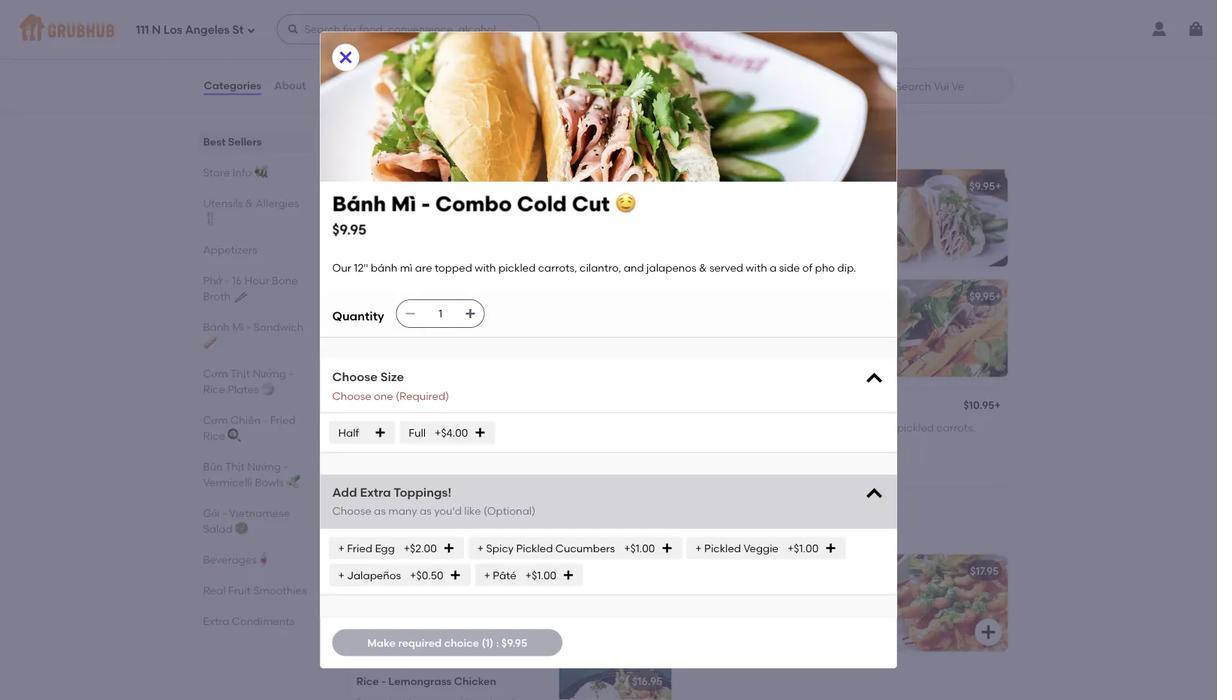 Task type: vqa. For each thing, say whether or not it's contained in the screenshot.
top bánh mì - sandwich 🥖
yes



Task type: describe. For each thing, give the bounding box(es) containing it.
bánh inside bánh mì - combo cold cut 🤤 $9.95
[[332, 192, 386, 217]]

cilantro, up bánh mì - braised beef brisket 😍 image
[[580, 261, 621, 274]]

served up bánh mì - braised pork belly
[[709, 261, 743, 274]]

our down one
[[356, 424, 375, 437]]

green inside lemongrass chicken, shrimp, pork sausage, and fried sunny egg. served with jasmine rice, green onions, side salad & house-made fish sauce.
[[484, 616, 514, 629]]

side for bánh mì - braised pork belly
[[825, 341, 846, 354]]

allergies
[[256, 197, 299, 209]]

cilantro, down the '+$4.00'
[[437, 440, 479, 452]]

2 vertical spatial nướng
[[419, 519, 471, 538]]

side up 'pork'
[[779, 261, 800, 274]]

gỏi - vietnamese salad 🥗 tab
[[203, 505, 308, 537]]

our up choose size choose one (required) on the bottom of the page
[[356, 311, 375, 324]]

beverages🥤 tab
[[203, 552, 308, 568]]

+ pâté
[[484, 569, 516, 582]]

brisket
[[475, 290, 510, 302]]

vietnamese
[[229, 507, 290, 520]]

- inside gỏi - vietnamese salad 🥗
[[222, 507, 227, 520]]

cut for bánh mì - combo cold cut 🤤 $9.95
[[572, 192, 610, 217]]

topped inside vegetarian! our 12" bánh mì are topped with pickled carrots, cilantro, and jalapenos.
[[356, 216, 394, 229]]

cilantro, inside vegetarian! our 12" bánh mì are topped with pickled carrots, cilantro, and jalapenos.
[[501, 216, 543, 229]]

carrots, inside vegan! our 12" bánh mì are topped with pickled carrots, cilantro, and jalapenos.
[[937, 421, 976, 434]]

real fruit smoothies
[[203, 584, 307, 597]]

veggie
[[743, 542, 779, 555]]

sauce. inside served with steamed jasmine rice, green onions, mixed greens & house- made fish sauce.
[[745, 616, 779, 629]]

combo for bánh mì - combo cold cut 🤤
[[744, 179, 782, 192]]

dip. for bánh mì - lemongrass chicken
[[379, 470, 398, 483]]

make required choice (1) : $9.95
[[367, 637, 527, 649]]

pickled inside vegan! our 12" bánh mì are topped with pickled carrots, cilantro, and jalapenos.
[[897, 421, 934, 434]]

pho for bánh mì - lemongrass chicken
[[356, 470, 376, 483]]

cơm chiên - fried rice 🍳 tab
[[203, 412, 308, 444]]

svg image up vegan! our 12" bánh mì are topped with pickled carrots, cilantro, and jalapenos.
[[864, 368, 885, 389]]

special
[[429, 564, 468, 577]]

add extra toppings! choose as many as you'd like (optional)
[[332, 485, 535, 518]]

$16.95
[[632, 675, 663, 688]]

utensils
[[203, 197, 243, 209]]

vegan!
[[693, 421, 728, 434]]

0 vertical spatial chicken
[[379, 18, 421, 31]]

rice - lemongrass chicken
[[356, 675, 496, 688]]

🤤 for bánh mì - combo cold cut 🤤 $9.95
[[615, 192, 636, 217]]

of for bánh mì - braised beef brisket 😍
[[512, 341, 522, 354]]

1 as from the left
[[374, 505, 386, 518]]

steamed
[[754, 586, 799, 598]]

a up bánh mì - braised pork belly
[[770, 261, 777, 274]]

bánh mì - lemongrass chicken
[[356, 403, 515, 416]]

+ jalapeños
[[338, 569, 401, 582]]

reviews button
[[318, 59, 361, 113]]

bánh down bánh mì - braised pork belly
[[731, 311, 758, 324]]

and down belly
[[818, 326, 838, 339]]

rice  - lemongrass shrimp
[[693, 564, 827, 577]]

12" inside vegetarian! our 12" bánh mì are topped with pickled carrots, cilantro, and jalapenos.
[[440, 201, 454, 213]]

search icon image
[[871, 77, 889, 95]]

- inside phở - 16 hour bone broth 🥢
[[225, 274, 230, 287]]

categories button
[[203, 59, 262, 113]]

bánh left input item quantity number field
[[395, 311, 421, 324]]

made inside served with steamed jasmine rice, green onions, mixed greens & house- made fish sauce.
[[693, 616, 723, 629]]

thịt for bún thịt nướng - vermicelli bowls 🥒 'tab'
[[225, 460, 245, 473]]

and up search vui ve search box
[[908, 36, 929, 49]]

with inside vegan! our 12" bánh mì are topped with pickled carrots, cilantro, and jalapenos.
[[873, 421, 894, 434]]

fried
[[428, 601, 451, 614]]

$9.95 inside bánh mì - combo cold cut 🤤 $9.95
[[332, 221, 367, 238]]

jalapenos for bánh mì - lemongrass chicken
[[356, 455, 406, 468]]

rice, inside lemongrass chicken, shrimp, pork sausage, and fried sunny egg. served with jasmine rice, green onions, side salad & house-made fish sauce.
[[460, 616, 482, 629]]

carrots, inside vegetarian! our 12" bánh mì are topped with pickled carrots, cilantro, and jalapenos.
[[460, 216, 499, 229]]

🍳 for rice
[[228, 429, 238, 442]]

quantity
[[332, 309, 384, 324]]

111
[[136, 23, 149, 37]]

1 horizontal spatial plates
[[524, 519, 574, 538]]

$9.95 + for bánh mì - braised pork belly
[[969, 290, 1002, 302]]

pâté
[[493, 569, 516, 582]]

thịt for cơm thịt nướng - rice plates 🍚 'tab'
[[230, 367, 250, 380]]

one
[[374, 390, 393, 402]]

and up bánh mì - braised beef brisket 😍 image
[[624, 261, 644, 274]]

1 vertical spatial chicken
[[473, 403, 515, 416]]

fried for egg
[[407, 179, 433, 192]]

sausage,
[[356, 601, 402, 614]]

bánh inside vegan! our 12" bánh mì are topped with pickled carrots, cilantro, and jalapenos.
[[769, 421, 796, 434]]

cơm thịt nướng - rice plates 🍚 inside 'tab'
[[203, 367, 293, 396]]

los
[[164, 23, 182, 37]]

a for bánh mì - braised pork belly
[[816, 341, 823, 354]]

pho up belly
[[815, 261, 835, 274]]

😍
[[512, 290, 523, 302]]

bánh inside tab
[[203, 321, 230, 333]]

🐝
[[254, 166, 265, 179]]

rice - lemongrass chicken image
[[559, 665, 672, 701]]

our inside vegetarian! our 12" bánh mì are topped with pickled carrots, cilantro, and jalapenos.
[[418, 201, 437, 213]]

and down brisket
[[481, 326, 502, 339]]

sprouts, for phở chicken breast
[[471, 39, 512, 52]]

(gf) for phở chicken breast
[[356, 39, 378, 52]]

vegetarian! our 12" bánh mì are topped with pickled carrots, cilantro, and jalapenos.
[[356, 201, 543, 244]]

salad
[[418, 631, 446, 644]]

store info 🐝 tab
[[203, 164, 308, 180]]

rice down (optional) at the left of page
[[485, 519, 520, 538]]

& up bánh mì - braised pork belly
[[699, 261, 707, 274]]

appetizers
[[203, 243, 257, 256]]

🍤
[[755, 15, 765, 28]]

jalapenos for bánh mì - braised beef brisket 😍
[[356, 341, 406, 354]]

categories
[[204, 79, 261, 92]]

best for best seller
[[365, 385, 385, 396]]

about button
[[273, 59, 307, 113]]

111 n los angeles st
[[136, 23, 244, 37]]

- inside cơm thịt nướng - rice plates 🍚
[[289, 367, 293, 380]]

best sellers
[[203, 135, 262, 148]]

extra condiments
[[203, 615, 294, 628]]

fruit
[[228, 584, 251, 597]]

our down bánh mì - braised pork belly
[[693, 311, 712, 324]]

required
[[398, 637, 442, 649]]

utensils & allergies 🍴
[[203, 197, 299, 225]]

fish inside lemongrass chicken, shrimp, pork sausage, and fried sunny egg. served with jasmine rice, green onions, side salad & house-made fish sauce.
[[356, 647, 374, 659]]

many
[[388, 505, 417, 518]]

our 12" bánh mì are topped with pickled carrots, cilantro, and jalapenos & served with a side of pho dip. for bánh mì - lemongrass chicken
[[356, 424, 522, 483]]

served inside lemongrass chicken, shrimp, pork sausage, and fried sunny egg. served with jasmine rice, green onions, side salad & house-made fish sauce.
[[356, 616, 391, 629]]

cold for bánh mì - combo cold cut 🤤 $9.95
[[517, 192, 567, 217]]

lemongrass down required
[[388, 675, 451, 688]]

🍚 inside cơm thịt nướng - rice plates 🍚
[[261, 383, 272, 396]]

- inside bánh mì - combo cold cut 🤤 $9.95
[[421, 192, 430, 217]]

dip. for bánh mì - braised pork belly
[[715, 357, 734, 369]]

smoothies
[[253, 584, 307, 597]]

12" up quantity
[[354, 261, 368, 274]]

2 pickled from the left
[[704, 542, 741, 555]]

bánh mì - braised pork belly
[[693, 290, 836, 302]]

svg image down beef
[[465, 308, 477, 320]]

limes for phở shrimp 🍤
[[880, 36, 906, 49]]

$9.95 + for bánh mì - fried egg 🍳
[[633, 179, 665, 192]]

served inside (gf) served with bean sprouts, basil, limes and jalapenos.
[[381, 39, 416, 52]]

choose size choose one (required)
[[332, 370, 449, 402]]

rice  - combo special image
[[559, 554, 672, 652]]

bánh mì - combo cold cut 🤤
[[693, 179, 844, 192]]

bone
[[272, 274, 298, 287]]

1 horizontal spatial bánh mì - sandwich 🥖
[[344, 134, 520, 153]]

& inside served with steamed jasmine rice, green onions, mixed greens & house- made fish sauce.
[[834, 601, 842, 614]]

+$2.00
[[404, 542, 437, 555]]

bánh mì - fried tofu
[[693, 400, 794, 413]]

- inside cơm chiên - fried rice 🍳
[[263, 414, 268, 426]]

full
[[409, 426, 426, 439]]

reviews
[[319, 79, 361, 92]]

12" left input item quantity number field
[[378, 311, 392, 324]]

svg image up greens on the right bottom
[[825, 542, 837, 554]]

$10.95 +
[[963, 399, 1001, 411]]

rice down make
[[356, 675, 379, 688]]

2 vertical spatial chicken
[[454, 675, 496, 688]]

our inside vegan! our 12" bánh mì are topped with pickled carrots, cilantro, and jalapenos.
[[731, 421, 750, 434]]

(gf) for phở shrimp 🍤
[[693, 36, 715, 49]]

cucumbers
[[555, 542, 615, 555]]

our 12" bánh mì are topped with pickled carrots, cilantro, and jalapenos & served with a side of pho dip. up bánh mì - braised beef brisket 😍 image
[[332, 261, 856, 274]]

phở shrimp 🍤
[[693, 15, 765, 28]]

phở for phở - 16 hour bone broth 🥢
[[203, 274, 223, 287]]

combo for bánh mì - combo cold cut 🤤 $9.95
[[435, 192, 512, 217]]

🥖 inside bánh mì - sandwich 🥖
[[203, 336, 214, 349]]

breast
[[424, 18, 457, 31]]

like
[[464, 505, 481, 518]]

bánh mì - sandwich 🥖 inside tab
[[203, 321, 304, 349]]

+ pickled veggie
[[696, 542, 779, 555]]

svg image down $17.95
[[979, 623, 997, 641]]

sauce. inside lemongrass chicken, shrimp, pork sausage, and fried sunny egg. served with jasmine rice, green onions, side salad & house-made fish sauce.
[[376, 647, 410, 659]]

our 12" bánh mì are topped with pickled carrots, cilantro, and jalapenos & served with a side of pho dip. for bánh mì - braised beef brisket 😍
[[356, 311, 522, 369]]

green inside served with steamed jasmine rice, green onions, mixed greens & house- made fish sauce.
[[693, 601, 722, 614]]

svg image up reviews
[[337, 48, 355, 67]]

& inside utensils & allergies 🍴
[[245, 197, 253, 209]]

served inside served with steamed jasmine rice, green onions, mixed greens & house- made fish sauce.
[[693, 586, 728, 598]]

bowls
[[255, 476, 284, 489]]

2 as from the left
[[420, 505, 432, 518]]

with inside vegetarian! our 12" bánh mì are topped with pickled carrots, cilantro, and jalapenos.
[[396, 216, 418, 229]]

house- inside lemongrass chicken, shrimp, pork sausage, and fried sunny egg. served with jasmine rice, green onions, side salad & house-made fish sauce.
[[459, 631, 495, 644]]

and down 'bánh mì - lemongrass chicken'
[[481, 440, 502, 452]]

- inside bún thịt nướng - vermicelli bowls 🥒
[[283, 460, 288, 473]]

basil, for phở chicken breast
[[514, 39, 541, 52]]

cilantro, down 'pork'
[[774, 326, 815, 339]]

lemongrass down (required)
[[407, 403, 470, 416]]

side for bánh mì - braised beef brisket 😍
[[489, 341, 510, 354]]

:
[[496, 637, 499, 649]]

cilantro, down beef
[[437, 326, 479, 339]]

toppings!
[[394, 485, 451, 500]]

best for best sellers
[[203, 135, 226, 148]]

lemongrass chicken, shrimp, pork sausage, and fried sunny egg. served with jasmine rice, green onions, side salad & house-made fish sauce.
[[356, 586, 529, 659]]

sprouts, for phở shrimp 🍤
[[808, 36, 848, 49]]

mì inside vegan! our 12" bánh mì are topped with pickled carrots, cilantro, and jalapenos.
[[798, 421, 811, 434]]

svg image down cucumbers
[[562, 569, 574, 581]]

angeles
[[185, 23, 230, 37]]

you'd
[[434, 505, 462, 518]]

best sellers tab
[[203, 134, 308, 149]]

(gf) served with bean sprouts, basil, limes and jalapenos. for 🍤
[[693, 36, 984, 49]]

🍴
[[203, 212, 214, 225]]

shrimp,
[[466, 586, 503, 598]]

phở - 16 hour bone broth 🥢 tab
[[203, 273, 308, 304]]

2 vertical spatial thịt
[[385, 519, 415, 538]]

& down bánh mì - braised pork belly
[[745, 341, 753, 354]]

phở chicken breast
[[356, 18, 457, 31]]

cut for bánh mì - combo cold cut 🤤
[[812, 179, 831, 192]]

mixed
[[763, 601, 795, 614]]

& up choose size choose one (required) on the bottom of the page
[[409, 341, 417, 354]]

basil, for phở shrimp 🍤
[[850, 36, 877, 49]]

(gf) served with bean sprouts, basil, limes and jalapenos. for breast
[[356, 39, 541, 67]]

served for bánh mì - braised beef brisket 😍
[[419, 341, 453, 354]]

served for bánh mì - lemongrass chicken
[[419, 455, 453, 468]]

chicken,
[[421, 586, 464, 598]]

0 vertical spatial egg
[[436, 179, 456, 192]]

🥢
[[233, 290, 244, 303]]

bún thịt nướng - vermicelli bowls 🥒
[[203, 460, 297, 489]]

$17.95
[[970, 564, 999, 577]]

beef
[[449, 290, 472, 302]]

(1)
[[482, 637, 494, 649]]

0 horizontal spatial shrimp
[[716, 15, 752, 28]]

greens
[[797, 601, 832, 614]]

real
[[203, 584, 226, 597]]

seller
[[387, 385, 411, 396]]

bún thịt nướng - vermicelli bowls 🥒 tab
[[203, 459, 308, 490]]

+$0.50
[[410, 569, 443, 582]]

Search Vui Ve search field
[[894, 79, 1009, 93]]

rice, inside served with steamed jasmine rice, green onions, mixed greens & house- made fish sauce.
[[844, 586, 866, 598]]

pho for bánh mì - braised beef brisket 😍
[[356, 357, 376, 369]]

half
[[338, 426, 359, 439]]

braised for pork
[[744, 290, 783, 302]]

our up quantity
[[332, 261, 351, 274]]

fried for tofu
[[744, 400, 770, 413]]

jasmine inside served with steamed jasmine rice, green onions, mixed greens & house- made fish sauce.
[[802, 586, 842, 598]]

cơm chiên - fried rice 🍳
[[203, 414, 296, 442]]

with inside (gf) served with bean sprouts, basil, limes and jalapenos.
[[418, 39, 440, 52]]

about
[[274, 79, 306, 92]]

rice  - combo special
[[356, 564, 468, 577]]

dip. for bánh mì - braised beef brisket 😍
[[379, 357, 398, 369]]

salad
[[203, 523, 233, 535]]



Task type: locate. For each thing, give the bounding box(es) containing it.
our 12" bánh mì are topped with pickled carrots, cilantro, and jalapenos & served with a side of pho dip. for bánh mì - braised pork belly
[[693, 311, 859, 369]]

1 horizontal spatial best
[[365, 385, 385, 396]]

1 horizontal spatial rice,
[[844, 586, 866, 598]]

1 horizontal spatial (gf)
[[693, 36, 715, 49]]

12" inside vegan! our 12" bánh mì are topped with pickled carrots, cilantro, and jalapenos.
[[752, 421, 767, 434]]

0 horizontal spatial cơm thịt nướng - rice plates 🍚
[[203, 367, 293, 396]]

mì inside vegetarian! our 12" bánh mì are topped with pickled carrots, cilantro, and jalapenos.
[[486, 201, 498, 213]]

2 horizontal spatial phở
[[693, 15, 713, 28]]

12" down bánh mì - braised pork belly
[[714, 311, 729, 324]]

are inside vegetarian! our 12" bánh mì are topped with pickled carrots, cilantro, and jalapenos.
[[501, 201, 518, 213]]

bean for phở chicken breast
[[442, 39, 469, 52]]

0 horizontal spatial bánh mì - sandwich 🥖
[[203, 321, 304, 349]]

+$1.00 for + pâté
[[525, 569, 556, 582]]

1 choose from the top
[[332, 370, 378, 384]]

green down "rice  - lemongrass shrimp"
[[693, 601, 722, 614]]

&
[[245, 197, 253, 209], [699, 261, 707, 274], [409, 341, 417, 354], [745, 341, 753, 354], [409, 455, 417, 468], [834, 601, 842, 614], [449, 631, 457, 644]]

1 vertical spatial bánh mì - sandwich 🥖
[[203, 321, 304, 349]]

pork
[[506, 586, 529, 598]]

cilantro, down the vegan!
[[693, 437, 734, 449]]

0 vertical spatial plates
[[228, 383, 259, 396]]

+$1.00 for + spicy pickled cucumbers
[[624, 542, 655, 555]]

sunny
[[453, 601, 483, 614]]

1 horizontal spatial 🍳
[[458, 179, 469, 192]]

0 horizontal spatial phở
[[203, 274, 223, 287]]

🥗
[[235, 523, 246, 535]]

rice up bún at the bottom of the page
[[203, 429, 225, 442]]

0 horizontal spatial jasmine
[[418, 616, 458, 629]]

served down bánh mì - braised pork belly
[[756, 341, 789, 354]]

& down full
[[409, 455, 417, 468]]

bánh mì - sandwich 🥖 tab
[[203, 319, 308, 351]]

🍚 up cucumbers
[[578, 519, 594, 538]]

jalapenos. up search vui ve search box
[[931, 36, 984, 49]]

🤤
[[833, 179, 844, 192], [615, 192, 636, 217]]

bánh mì - fried egg 🍳
[[356, 179, 469, 192]]

1 vertical spatial rice,
[[460, 616, 482, 629]]

0 vertical spatial limes
[[880, 36, 906, 49]]

pho for bánh mì - braised pork belly
[[693, 357, 713, 369]]

🍳 inside cơm chiên - fried rice 🍳
[[228, 429, 238, 442]]

1 horizontal spatial house-
[[845, 601, 880, 614]]

fried
[[407, 179, 433, 192], [744, 400, 770, 413], [270, 414, 296, 426], [347, 542, 372, 555]]

our 12" bánh mì are topped with pickled carrots, cilantro, and jalapenos & served with a side of pho dip. down bánh mì - braised pork belly
[[693, 311, 859, 369]]

& right salad
[[449, 631, 457, 644]]

1 horizontal spatial pickled
[[704, 542, 741, 555]]

bánh down 'bánh mì - lemongrass chicken'
[[395, 424, 421, 437]]

side up (optional) at the left of page
[[489, 455, 510, 468]]

2 choose from the top
[[332, 390, 371, 402]]

bean
[[779, 36, 805, 49], [442, 39, 469, 52]]

1 horizontal spatial bean
[[779, 36, 805, 49]]

our 12" bánh mì are topped with pickled carrots, cilantro, and jalapenos & served with a side of pho dip. up toppings!
[[356, 424, 522, 483]]

rice,
[[844, 586, 866, 598], [460, 616, 482, 629]]

1 vertical spatial cơm thịt nướng - rice plates 🍚
[[344, 519, 594, 538]]

thịt down bánh mì - sandwich 🥖 tab
[[230, 367, 250, 380]]

topped
[[356, 216, 394, 229], [435, 261, 472, 274], [459, 311, 496, 324], [795, 311, 833, 324], [833, 421, 871, 434], [459, 424, 496, 437]]

served down the '+$4.00'
[[419, 455, 453, 468]]

bánh mì - braised pork belly image
[[895, 280, 1008, 377]]

🍳 down chiên
[[228, 429, 238, 442]]

vermicelli
[[203, 476, 252, 489]]

0 horizontal spatial cold
[[517, 192, 567, 217]]

our down bánh mì - fried egg 🍳
[[418, 201, 437, 213]]

cơm thịt nướng - rice plates 🍚
[[203, 367, 293, 396], [344, 519, 594, 538]]

of for bánh mì - lemongrass chicken
[[512, 455, 522, 468]]

1 horizontal spatial +$1.00
[[624, 542, 655, 555]]

limes inside (gf) served with bean sprouts, basil, limes and jalapenos.
[[356, 54, 383, 67]]

1 horizontal spatial cold
[[784, 179, 809, 192]]

0 vertical spatial shrimp
[[716, 15, 752, 28]]

served down phở shrimp 🍤
[[717, 36, 752, 49]]

mì
[[486, 201, 498, 213], [400, 261, 413, 274], [424, 311, 437, 324], [760, 311, 773, 324], [798, 421, 811, 434], [424, 424, 437, 437]]

extra inside tab
[[203, 615, 229, 628]]

& inside lemongrass chicken, shrimp, pork sausage, and fried sunny egg. served with jasmine rice, green onions, side salad & house-made fish sauce.
[[449, 631, 457, 644]]

& right greens on the right bottom
[[834, 601, 842, 614]]

0 vertical spatial sauce.
[[745, 616, 779, 629]]

and inside vegetarian! our 12" bánh mì are topped with pickled carrots, cilantro, and jalapenos.
[[356, 231, 377, 244]]

pho
[[815, 261, 835, 274], [356, 357, 376, 369], [693, 357, 713, 369], [356, 470, 376, 483]]

carrots,
[[460, 216, 499, 229], [538, 261, 577, 274], [396, 326, 435, 339], [732, 326, 771, 339], [937, 421, 976, 434], [396, 440, 435, 452]]

rice down + pickled veggie
[[693, 564, 715, 577]]

0 vertical spatial jasmine
[[802, 586, 842, 598]]

as down toppings!
[[420, 505, 432, 518]]

side inside lemongrass chicken, shrimp, pork sausage, and fried sunny egg. served with jasmine rice, green onions, side salad & house-made fish sauce.
[[395, 631, 416, 644]]

1 vertical spatial onions,
[[356, 631, 392, 644]]

(gf) served with bean sprouts, basil, limes and jalapenos.
[[693, 36, 984, 49], [356, 39, 541, 67]]

bánh inside vegetarian! our 12" bánh mì are topped with pickled carrots, cilantro, and jalapenos.
[[456, 201, 483, 213]]

1 horizontal spatial egg
[[436, 179, 456, 192]]

16
[[232, 274, 242, 287]]

phở up broth
[[203, 274, 223, 287]]

0 horizontal spatial 🍳
[[228, 429, 238, 442]]

onions, down sausage,
[[356, 631, 392, 644]]

0 vertical spatial sandwich
[[422, 134, 500, 153]]

jalapenos.
[[931, 36, 984, 49], [408, 54, 461, 67], [379, 231, 432, 244], [760, 437, 812, 449]]

extra right add
[[360, 485, 391, 500]]

0 horizontal spatial as
[[374, 505, 386, 518]]

fish inside served with steamed jasmine rice, green onions, mixed greens & house- made fish sauce.
[[725, 616, 743, 629]]

0 vertical spatial onions,
[[725, 601, 761, 614]]

bánh mì - sandwich 🥖 down 🥢
[[203, 321, 304, 349]]

appetizers tab
[[203, 242, 308, 258]]

main navigation navigation
[[0, 0, 1217, 59]]

topped inside vegan! our 12" bánh mì are topped with pickled carrots, cilantro, and jalapenos.
[[833, 421, 871, 434]]

phở inside phở - 16 hour bone broth 🥢
[[203, 274, 223, 287]]

1 horizontal spatial green
[[693, 601, 722, 614]]

rice inside cơm thịt nướng - rice plates 🍚
[[203, 383, 225, 396]]

nướng up bowls
[[247, 460, 281, 473]]

0 horizontal spatial bean
[[442, 39, 469, 52]]

+$1.00 down + spicy pickled cucumbers
[[525, 569, 556, 582]]

0 horizontal spatial 🥖
[[203, 336, 214, 349]]

0 horizontal spatial sprouts,
[[471, 39, 512, 52]]

0 vertical spatial cơm
[[203, 367, 228, 380]]

phở left 🍤
[[693, 15, 713, 28]]

phở - 16 hour bone broth 🥢
[[203, 274, 298, 303]]

cơm thịt nướng - rice plates 🍚 tab
[[203, 366, 308, 397]]

rice
[[203, 383, 225, 396], [203, 429, 225, 442], [485, 519, 520, 538], [356, 564, 379, 577], [693, 564, 715, 577], [356, 675, 379, 688]]

1 vertical spatial made
[[495, 631, 525, 644]]

bean inside (gf) served with bean sprouts, basil, limes and jalapenos.
[[442, 39, 469, 52]]

1 horizontal spatial (gf) served with bean sprouts, basil, limes and jalapenos.
[[693, 36, 984, 49]]

1 vertical spatial limes
[[356, 54, 383, 67]]

fish down sausage,
[[356, 647, 374, 659]]

limes up search icon
[[880, 36, 906, 49]]

onions, inside lemongrass chicken, shrimp, pork sausage, and fried sunny egg. served with jasmine rice, green onions, side salad & house-made fish sauce.
[[356, 631, 392, 644]]

cơm down bánh mì - sandwich 🥖 tab
[[203, 367, 228, 380]]

🤤 for bánh mì - combo cold cut 🤤
[[833, 179, 844, 192]]

braised
[[407, 290, 446, 302], [744, 290, 783, 302]]

bánh up quantity
[[371, 261, 397, 274]]

are inside vegan! our 12" bánh mì are topped with pickled carrots, cilantro, and jalapenos.
[[814, 421, 831, 434]]

served
[[709, 261, 743, 274], [419, 341, 453, 354], [756, 341, 789, 354], [419, 455, 453, 468]]

0 horizontal spatial made
[[495, 631, 525, 644]]

shrimp
[[716, 15, 752, 28], [790, 564, 827, 577]]

1 horizontal spatial fish
[[725, 616, 743, 629]]

1 horizontal spatial sauce.
[[745, 616, 779, 629]]

belly
[[811, 290, 836, 302]]

sauce. up rice - lemongrass chicken
[[376, 647, 410, 659]]

pickled
[[420, 216, 457, 229], [499, 261, 536, 274], [356, 326, 393, 339], [693, 326, 730, 339], [897, 421, 934, 434], [356, 440, 393, 452]]

+$1.00 right cucumbers
[[624, 542, 655, 555]]

1 vertical spatial egg
[[375, 542, 395, 555]]

fried up the + jalapeños
[[347, 542, 372, 555]]

cut
[[812, 179, 831, 192], [572, 192, 610, 217]]

0 vertical spatial cơm thịt nướng - rice plates 🍚
[[203, 367, 293, 396]]

+$4.00
[[435, 426, 468, 439]]

sauce. down mixed
[[745, 616, 779, 629]]

1 horizontal spatial jasmine
[[802, 586, 842, 598]]

jalapenos. inside vegan! our 12" bánh mì are topped with pickled carrots, cilantro, and jalapenos.
[[760, 437, 812, 449]]

extra
[[360, 485, 391, 500], [203, 615, 229, 628]]

thịt inside 'tab'
[[230, 367, 250, 380]]

gỏi - vietnamese salad 🥗
[[203, 507, 290, 535]]

0 horizontal spatial sauce.
[[376, 647, 410, 659]]

pho up choose size choose one (required) on the bottom of the page
[[356, 357, 376, 369]]

info
[[232, 166, 252, 179]]

mì inside bánh mì - combo cold cut 🤤 $9.95
[[391, 192, 416, 217]]

bánh mì - braised beef brisket 😍 image
[[559, 280, 672, 377]]

condiments
[[232, 615, 294, 628]]

1 vertical spatial shrimp
[[790, 564, 827, 577]]

served down + pickled veggie
[[693, 586, 728, 598]]

0 horizontal spatial house-
[[459, 631, 495, 644]]

0 horizontal spatial (gf)
[[356, 39, 378, 52]]

1 vertical spatial green
[[484, 616, 514, 629]]

pho up add
[[356, 470, 376, 483]]

(required)
[[396, 390, 449, 402]]

sandwich
[[422, 134, 500, 153], [253, 321, 304, 333]]

pickled inside vegetarian! our 12" bánh mì are topped with pickled carrots, cilantro, and jalapenos.
[[420, 216, 457, 229]]

limes for phở chicken breast
[[356, 54, 383, 67]]

real fruit smoothies tab
[[203, 583, 308, 598]]

extra condiments tab
[[203, 613, 308, 629]]

+ fried egg
[[338, 542, 395, 555]]

fried right chiên
[[270, 414, 296, 426]]

a for bánh mì - braised beef brisket 😍
[[479, 341, 486, 354]]

green down egg.
[[484, 616, 514, 629]]

jalapenos. inside vegetarian! our 12" bánh mì are topped with pickled carrots, cilantro, and jalapenos.
[[379, 231, 432, 244]]

cơm for cơm chiên - fried rice 🍳 tab
[[203, 414, 228, 426]]

0 horizontal spatial egg
[[375, 542, 395, 555]]

made down "rice  - lemongrass shrimp"
[[693, 616, 723, 629]]

braised for beef
[[407, 290, 446, 302]]

$9.95
[[633, 179, 659, 192], [969, 179, 995, 192], [332, 221, 367, 238], [633, 290, 659, 302], [969, 290, 995, 302], [633, 400, 659, 413], [501, 637, 527, 649]]

bánh mì - lemongrass chicken image
[[559, 390, 672, 488]]

choose up one
[[332, 370, 378, 384]]

svg image
[[247, 26, 256, 35], [337, 48, 355, 67], [465, 308, 477, 320], [864, 368, 885, 389], [443, 542, 455, 554], [661, 542, 673, 554], [825, 542, 837, 554], [562, 569, 574, 581], [979, 623, 997, 641]]

bánh mì - braised beef brisket 😍
[[356, 290, 523, 302]]

svg image inside main navigation navigation
[[247, 26, 256, 35]]

1 pickled from the left
[[516, 542, 553, 555]]

onions,
[[725, 601, 761, 614], [356, 631, 392, 644]]

fried for rice
[[270, 414, 296, 426]]

& right utensils
[[245, 197, 253, 209]]

choice
[[444, 637, 479, 649]]

best inside tab
[[203, 135, 226, 148]]

rice  - lemongrass shrimp image
[[895, 554, 1008, 652]]

jasmine inside lemongrass chicken, shrimp, pork sausage, and fried sunny egg. served with jasmine rice, green onions, side salad & house-made fish sauce.
[[418, 616, 458, 629]]

svg image up the special
[[443, 542, 455, 554]]

0 vertical spatial 🥖
[[504, 134, 520, 153]]

dip.
[[837, 261, 856, 274], [379, 357, 398, 369], [715, 357, 734, 369], [379, 470, 398, 483]]

1 vertical spatial sandwich
[[253, 321, 304, 333]]

with inside served with steamed jasmine rice, green onions, mixed greens & house- made fish sauce.
[[730, 586, 752, 598]]

shrimp up greens on the right bottom
[[790, 564, 827, 577]]

jalapenos. down the breast
[[408, 54, 461, 67]]

house- inside served with steamed jasmine rice, green onions, mixed greens & house- made fish sauce.
[[845, 601, 880, 614]]

0 horizontal spatial green
[[484, 616, 514, 629]]

mì inside bánh mì - sandwich 🥖
[[232, 321, 244, 333]]

thịt inside bún thịt nướng - vermicelli bowls 🥒
[[225, 460, 245, 473]]

utensils & allergies 🍴 tab
[[203, 195, 308, 227]]

0 horizontal spatial 🤤
[[615, 192, 636, 217]]

🍚
[[261, 383, 272, 396], [578, 519, 594, 538]]

jalapenos for bánh mì - braised pork belly
[[693, 341, 743, 354]]

0 vertical spatial choose
[[332, 370, 378, 384]]

bún
[[203, 460, 223, 473]]

served for bánh mì - braised pork belly
[[756, 341, 789, 354]]

served
[[717, 36, 752, 49], [381, 39, 416, 52], [693, 586, 728, 598], [356, 616, 391, 629]]

(gf) served with bean sprouts, basil, limes and jalapenos. down the breast
[[356, 39, 541, 67]]

of
[[802, 261, 812, 274], [512, 341, 522, 354], [849, 341, 859, 354], [512, 455, 522, 468]]

egg.
[[485, 601, 508, 614]]

+ spicy pickled cucumbers
[[477, 542, 615, 555]]

+
[[659, 179, 665, 192], [995, 179, 1002, 192], [659, 290, 665, 302], [995, 290, 1002, 302], [994, 399, 1001, 411], [659, 400, 665, 413], [338, 542, 345, 555], [477, 542, 484, 555], [696, 542, 702, 555], [338, 569, 345, 582], [484, 569, 490, 582]]

bánh mì - combo cold cut 🤤 $9.95
[[332, 192, 636, 238]]

1 horizontal spatial 🍚
[[578, 519, 594, 538]]

plates inside cơm thịt nướng - rice plates 🍚
[[228, 383, 259, 396]]

cơm inside cơm thịt nướng - rice plates 🍚
[[203, 367, 228, 380]]

plates up + spicy pickled cucumbers
[[524, 519, 574, 538]]

best seller
[[365, 385, 411, 396]]

pickled left veggie
[[704, 542, 741, 555]]

broth
[[203, 290, 231, 303]]

1 vertical spatial choose
[[332, 390, 371, 402]]

onions, inside served with steamed jasmine rice, green onions, mixed greens & house- made fish sauce.
[[725, 601, 761, 614]]

choose left one
[[332, 390, 371, 402]]

1 vertical spatial extra
[[203, 615, 229, 628]]

0 vertical spatial made
[[693, 616, 723, 629]]

vegan! our 12" bánh mì are topped with pickled carrots, cilantro, and jalapenos.
[[693, 421, 976, 449]]

tofu
[[772, 400, 794, 413]]

cold inside bánh mì - combo cold cut 🤤 $9.95
[[517, 192, 567, 217]]

rice down + fried egg on the left of page
[[356, 564, 379, 577]]

beverages🥤
[[203, 553, 267, 566]]

as left many at the bottom left of the page
[[374, 505, 386, 518]]

3 choose from the top
[[332, 505, 371, 518]]

2 vertical spatial cơm
[[344, 519, 381, 538]]

$9.95 + for bánh mì - braised beef brisket 😍
[[633, 290, 665, 302]]

2 horizontal spatial +$1.00
[[788, 542, 819, 555]]

choose inside add extra toppings! choose as many as you'd like (optional)
[[332, 505, 371, 518]]

phở for phở chicken breast
[[356, 18, 377, 31]]

fried left tofu
[[744, 400, 770, 413]]

0 vertical spatial best
[[203, 135, 226, 148]]

bánh down tofu
[[769, 421, 796, 434]]

+$1.00 for + pickled veggie
[[788, 542, 819, 555]]

extra down "real"
[[203, 615, 229, 628]]

0 horizontal spatial 🍚
[[261, 383, 272, 396]]

1 horizontal spatial phở
[[356, 18, 377, 31]]

are
[[501, 201, 518, 213], [415, 261, 432, 274], [439, 311, 456, 324], [775, 311, 793, 324], [814, 421, 831, 434], [439, 424, 456, 437]]

combo inside bánh mì - combo cold cut 🤤 $9.95
[[435, 192, 512, 217]]

cilantro, inside vegan! our 12" bánh mì are topped with pickled carrots, cilantro, and jalapenos.
[[693, 437, 734, 449]]

1 horizontal spatial cơm thịt nướng - rice plates 🍚
[[344, 519, 594, 538]]

our down bánh mì - fried tofu at bottom
[[731, 421, 750, 434]]

1 horizontal spatial shrimp
[[790, 564, 827, 577]]

and inside lemongrass chicken, shrimp, pork sausage, and fried sunny egg. served with jasmine rice, green onions, side salad & house-made fish sauce.
[[405, 601, 425, 614]]

cơm left chiên
[[203, 414, 228, 426]]

and down phở chicken breast
[[385, 54, 405, 67]]

1 horizontal spatial cut
[[812, 179, 831, 192]]

cơm for cơm thịt nướng - rice plates 🍚 'tab'
[[203, 367, 228, 380]]

1 horizontal spatial onions,
[[725, 601, 761, 614]]

sandwich down phở - 16 hour bone broth 🥢 tab
[[253, 321, 304, 333]]

1 vertical spatial plates
[[524, 519, 574, 538]]

0 vertical spatial extra
[[360, 485, 391, 500]]

0 horizontal spatial basil,
[[514, 39, 541, 52]]

pork
[[785, 290, 809, 302]]

nướng for cơm thịt nướng - rice plates 🍚 'tab'
[[253, 367, 286, 380]]

of for bánh mì - braised pork belly
[[849, 341, 859, 354]]

and
[[908, 36, 929, 49], [385, 54, 405, 67], [356, 231, 377, 244], [624, 261, 644, 274], [481, 326, 502, 339], [818, 326, 838, 339], [737, 437, 757, 449], [481, 440, 502, 452], [405, 601, 425, 614]]

side for bánh mì - lemongrass chicken
[[489, 455, 510, 468]]

phở for phở shrimp 🍤
[[693, 15, 713, 28]]

with inside lemongrass chicken, shrimp, pork sausage, and fried sunny egg. served with jasmine rice, green onions, side salad & house-made fish sauce.
[[394, 616, 415, 629]]

store
[[203, 166, 230, 179]]

fried up vegetarian!
[[407, 179, 433, 192]]

+$1.00 right veggie
[[788, 542, 819, 555]]

0 horizontal spatial extra
[[203, 615, 229, 628]]

our 12" bánh mì are topped with pickled carrots, cilantro, and jalapenos & served with a side of pho dip. down bánh mì - braised beef brisket 😍 at the left top of the page
[[356, 311, 522, 369]]

0 horizontal spatial rice,
[[460, 616, 482, 629]]

cut inside bánh mì - combo cold cut 🤤 $9.95
[[572, 192, 610, 217]]

served down input item quantity number field
[[419, 341, 453, 354]]

1 vertical spatial 🍳
[[228, 429, 238, 442]]

2 braised from the left
[[744, 290, 783, 302]]

nướng down bánh mì - sandwich 🥖 tab
[[253, 367, 286, 380]]

chiên
[[231, 414, 261, 426]]

served down phở chicken breast
[[381, 39, 416, 52]]

cold
[[784, 179, 809, 192], [517, 192, 567, 217]]

house- right greens on the right bottom
[[845, 601, 880, 614]]

vegetarian!
[[356, 201, 415, 213]]

nướng inside bún thịt nướng - vermicelli bowls 🥒
[[247, 460, 281, 473]]

and inside vegan! our 12" bánh mì are topped with pickled carrots, cilantro, and jalapenos.
[[737, 437, 757, 449]]

🤤 inside bánh mì - combo cold cut 🤤 $9.95
[[615, 192, 636, 217]]

bean for phở shrimp 🍤
[[779, 36, 805, 49]]

1 vertical spatial fish
[[356, 647, 374, 659]]

1 horizontal spatial limes
[[880, 36, 906, 49]]

0 horizontal spatial +$1.00
[[525, 569, 556, 582]]

1 vertical spatial 🥖
[[203, 336, 214, 349]]

nướng for bún thịt nướng - vermicelli bowls 🥒 'tab'
[[247, 460, 281, 473]]

gỏi
[[203, 507, 220, 520]]

best
[[203, 135, 226, 148], [365, 385, 385, 396]]

make
[[367, 637, 396, 649]]

12" left full
[[378, 424, 392, 437]]

rice up cơm chiên - fried rice 🍳
[[203, 383, 225, 396]]

mì
[[389, 134, 408, 153], [386, 179, 398, 192], [722, 179, 734, 192], [391, 192, 416, 217], [386, 290, 398, 302], [722, 290, 734, 302], [232, 321, 244, 333], [722, 400, 734, 413], [386, 403, 398, 416]]

a up like
[[479, 455, 486, 468]]

extra inside add extra toppings! choose as many as you'd like (optional)
[[360, 485, 391, 500]]

+$1.00
[[624, 542, 655, 555], [788, 542, 819, 555], [525, 569, 556, 582]]

0 horizontal spatial combo
[[388, 564, 427, 577]]

jalapeños
[[347, 569, 401, 582]]

lemongrass down veggie
[[725, 564, 788, 577]]

0 vertical spatial 🍳
[[458, 179, 469, 192]]

braised left beef
[[407, 290, 446, 302]]

-
[[412, 134, 418, 153], [400, 179, 405, 192], [737, 179, 741, 192], [421, 192, 430, 217], [225, 274, 230, 287], [400, 290, 405, 302], [737, 290, 741, 302], [246, 321, 251, 333], [289, 367, 293, 380], [737, 400, 741, 413], [400, 403, 405, 416], [263, 414, 268, 426], [283, 460, 288, 473], [222, 507, 227, 520], [475, 519, 481, 538], [381, 564, 386, 577], [718, 564, 722, 577], [381, 675, 386, 688]]

basil, inside (gf) served with bean sprouts, basil, limes and jalapenos.
[[514, 39, 541, 52]]

1 vertical spatial 🍚
[[578, 519, 594, 538]]

1 braised from the left
[[407, 290, 446, 302]]

🍚 up cơm chiên - fried rice 🍳 tab
[[261, 383, 272, 396]]

0 horizontal spatial fish
[[356, 647, 374, 659]]

and down vegetarian!
[[356, 231, 377, 244]]

1 vertical spatial jasmine
[[418, 616, 458, 629]]

0 vertical spatial bánh mì - sandwich 🥖
[[344, 134, 520, 153]]

0 vertical spatial 🍚
[[261, 383, 272, 396]]

1 horizontal spatial combo
[[435, 192, 512, 217]]

1 horizontal spatial made
[[693, 616, 723, 629]]

(optional)
[[483, 505, 535, 518]]

served down sausage,
[[356, 616, 391, 629]]

thịt down many at the bottom left of the page
[[385, 519, 415, 538]]

egg
[[436, 179, 456, 192], [375, 542, 395, 555]]

🍳 for egg
[[458, 179, 469, 192]]

0 horizontal spatial plates
[[228, 383, 259, 396]]

Input item quantity number field
[[424, 300, 457, 327]]

egg up jalapeños
[[375, 542, 395, 555]]

nướng inside cơm thịt nướng - rice plates 🍚
[[253, 367, 286, 380]]

(gf) served with bean sprouts, basil, limes and jalapenos. up search icon
[[693, 36, 984, 49]]

fish
[[725, 616, 743, 629], [356, 647, 374, 659]]

cold for bánh mì - combo cold cut 🤤
[[784, 179, 809, 192]]

1 vertical spatial best
[[365, 385, 385, 396]]

(gf) down phở shrimp 🍤
[[693, 36, 715, 49]]

bánh mì - fried egg 🍳 image
[[559, 169, 672, 267]]

svg image
[[1187, 20, 1205, 38], [287, 23, 299, 35], [404, 308, 416, 320], [374, 427, 386, 439], [474, 427, 486, 439], [864, 484, 885, 505], [449, 569, 461, 581]]

rice inside cơm chiên - fried rice 🍳
[[203, 429, 225, 442]]

made inside lemongrass chicken, shrimp, pork sausage, and fried sunny egg. served with jasmine rice, green onions, side salad & house-made fish sauce.
[[495, 631, 525, 644]]

1 horizontal spatial basil,
[[850, 36, 877, 49]]

bánh mì - combo cold cut 🤤 image
[[895, 169, 1008, 267]]

side
[[779, 261, 800, 274], [489, 341, 510, 354], [825, 341, 846, 354], [489, 455, 510, 468], [395, 631, 416, 644]]

1 horizontal spatial as
[[420, 505, 432, 518]]

green
[[693, 601, 722, 614], [484, 616, 514, 629]]

0 vertical spatial fish
[[725, 616, 743, 629]]

sandwich inside bánh mì - sandwich 🥖
[[253, 321, 304, 333]]

cơm thịt nướng - rice plates 🍚 down like
[[344, 519, 594, 538]]

cơm inside cơm chiên - fried rice 🍳
[[203, 414, 228, 426]]

braised left 'pork'
[[744, 290, 783, 302]]

0 horizontal spatial cut
[[572, 192, 610, 217]]

and left fried
[[405, 601, 425, 614]]

phở chicken breast image
[[559, 5, 672, 102]]

svg image left + pickled veggie
[[661, 542, 673, 554]]

svg image right st
[[247, 26, 256, 35]]

a for bánh mì - lemongrass chicken
[[479, 455, 486, 468]]

fried inside cơm chiên - fried rice 🍳
[[270, 414, 296, 426]]

$10.95
[[963, 399, 994, 411]]

lemongrass inside lemongrass chicken, shrimp, pork sausage, and fried sunny egg. served with jasmine rice, green onions, side salad & house-made fish sauce.
[[356, 586, 419, 598]]

n
[[152, 23, 161, 37]]



